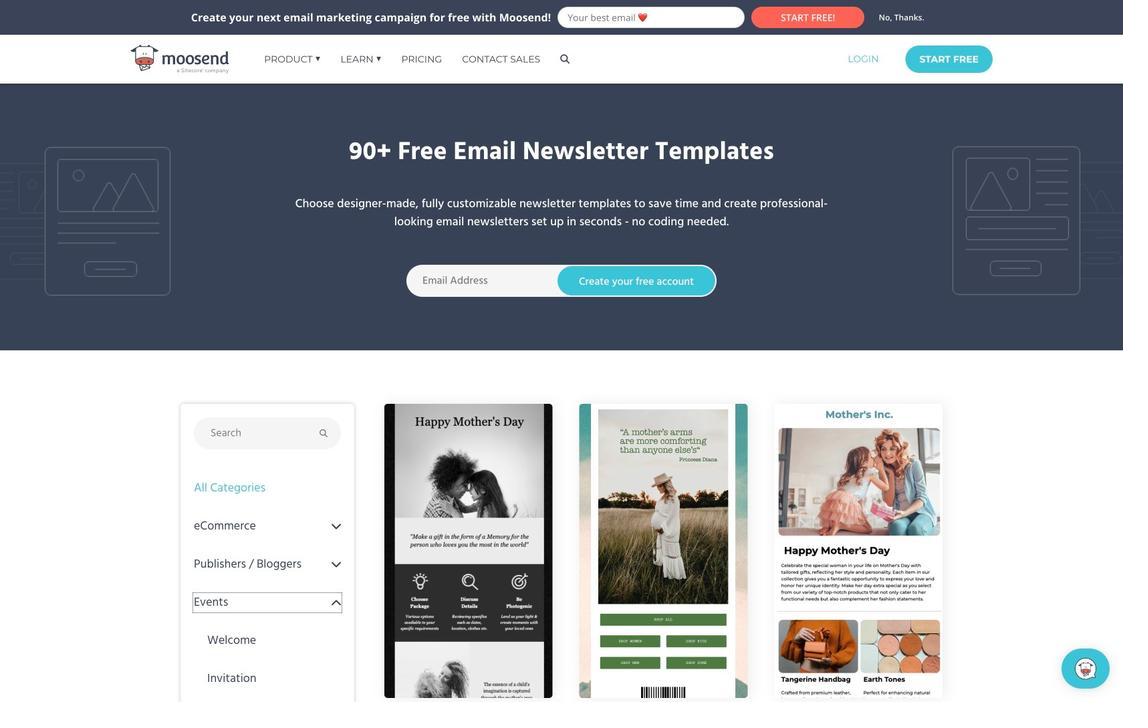 Task type: describe. For each thing, give the bounding box(es) containing it.
Search text field
[[194, 417, 341, 450]]

Your best email ❤️ text field
[[558, 7, 745, 28]]



Task type: vqa. For each thing, say whether or not it's contained in the screenshot.
THE "YOUR BEST EMAIL" email field
no



Task type: locate. For each thing, give the bounding box(es) containing it.
None submit
[[312, 424, 331, 444]]

moosend email marketing and marketing automation software image
[[130, 45, 229, 74]]

search image
[[561, 55, 570, 64]]

Email Address email field
[[407, 265, 587, 297]]



